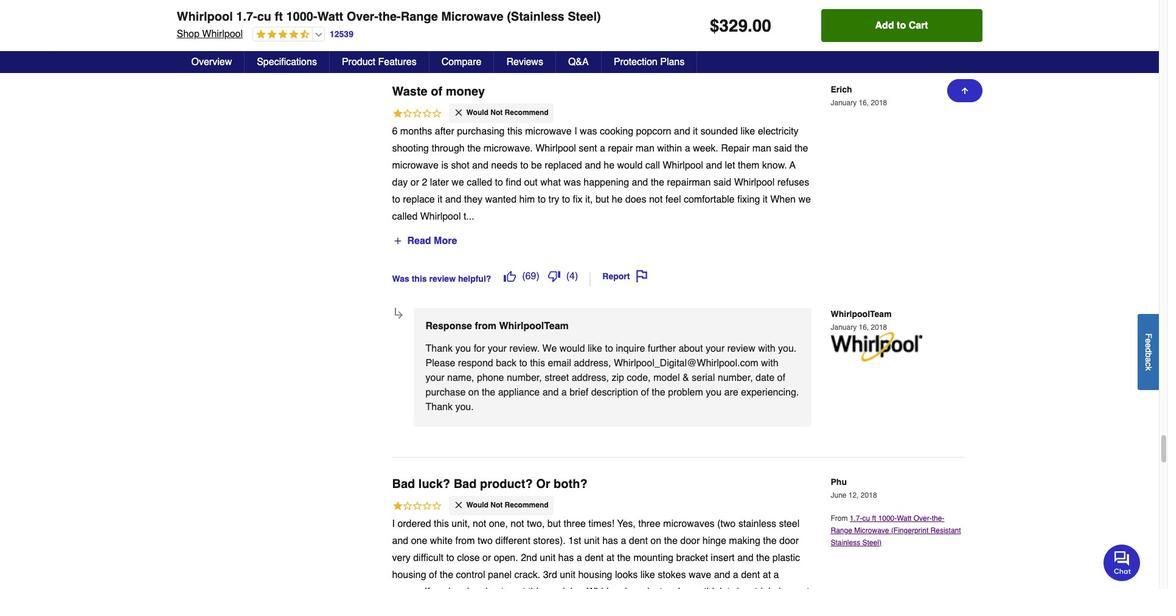 Task type: vqa. For each thing, say whether or not it's contained in the screenshot.
handle
no



Task type: describe. For each thing, give the bounding box(es) containing it.
like inside 6 months after purchasing this microwave i was cooking popcorn and it sounded like electricity shooting through the microwave. whirlpool sent a repair man within a week. repair man said the microwave is shot and needs to be replaced and he would call whirlpool and let them know. a day or 2 later we called to find out what was happening and the repairman said whirlpool refuses to replace it and they wanted him to try to fix it, but he does not feel comfortable fixing it when we called whirlpool t...
[[741, 126, 756, 137]]

6 months after purchasing this microwave i was cooking popcorn and it sounded like electricity shooting through the microwave. whirlpool sent a repair man within a week. repair man said the microwave is shot and needs to be replaced and he would call whirlpool and let them know. a day or 2 later we called to find out what was happening and the repairman said whirlpool refuses to replace it and they wanted him to try to fix it, but he does not feel comfortable fixing it when we called whirlpool t...
[[392, 126, 811, 222]]

1 helpful? from the top
[[458, 24, 492, 34]]

two
[[478, 536, 493, 547]]

the down the stainless at the right bottom of page
[[764, 536, 777, 547]]

0 vertical spatial address,
[[574, 358, 612, 369]]

d
[[1145, 348, 1154, 353]]

review.
[[510, 343, 540, 354]]

the down phone
[[482, 387, 496, 398]]

from inside i ordered this unit, not one, not two, but three times! yes, three microwaves (two stainless steel and one white from two different stores). 1st unit has a dent on the door hinge making the door very difficult to close or open. 2nd unit has a dent at the mounting bracket insert and the plastic housing of the control panel crack. 3rd unit housing looks like stokes wave and a dent at a corner. if you're planning to get this model or whirlpool products, please think twice, triple ins
[[456, 536, 475, 547]]

report
[[603, 271, 630, 281]]

repair
[[722, 143, 750, 154]]

close image
[[454, 108, 464, 117]]

over- inside 1.7-cu ft 1000-watt over-the- range microwave (fingerprint resistant stainless steel)
[[914, 514, 933, 523]]

triple
[[755, 587, 776, 589]]

a up twice,
[[733, 570, 739, 581]]

close image
[[454, 500, 464, 510]]

0 vertical spatial at
[[607, 553, 615, 564]]

1.7-cu ft 1000-watt over-the- range microwave (fingerprint resistant stainless steel) link
[[831, 514, 962, 547]]

back
[[496, 358, 517, 369]]

1 vertical spatial was
[[564, 177, 581, 188]]

0 vertical spatial cu
[[257, 10, 272, 24]]

and right shot at the top left
[[472, 160, 489, 171]]

to left try
[[538, 194, 546, 205]]

model inside thank you for your review. we would like to inquire further about your review with you. please respond back to this email address, whirlpool_digital@whirlpool.com with your name, phone number, street address, zip code, model & serial number, date of purchase on the appliance and a brief description of the problem you are experiencing. thank you.
[[654, 372, 680, 383]]

waste
[[392, 84, 428, 98]]

0 horizontal spatial range
[[401, 10, 438, 24]]

whirlpool inside i ordered this unit, not one, not two, but three times! yes, three microwaves (two stainless steel and one white from two different stores). 1st unit has a dent on the door hinge making the door very difficult to close or open. 2nd unit has a dent at the mounting bracket insert and the plastic housing of the control panel crack. 3rd unit housing looks like stokes wave and a dent at a corner. if you're planning to get this model or whirlpool products, please think twice, triple ins
[[587, 587, 628, 589]]

not for bad
[[491, 501, 503, 509]]

$ 329 . 00
[[710, 16, 772, 35]]

and up does
[[632, 177, 648, 188]]

open.
[[494, 553, 519, 564]]

1 horizontal spatial at
[[763, 570, 771, 581]]

2 vertical spatial or
[[576, 587, 584, 589]]

products,
[[630, 587, 670, 589]]

serial
[[692, 372, 716, 383]]

whirlpool 1.7-cu ft 1000-watt over-the-range microwave (stainless steel)
[[177, 10, 601, 24]]

i inside 6 months after purchasing this microwave i was cooking popcorn and it sounded like electricity shooting through the microwave. whirlpool sent a repair man within a week. repair man said the microwave is shot and needs to be replaced and he would call whirlpool and let them know. a day or 2 later we called to find out what was happening and the repairman said whirlpool refuses to replace it and they wanted him to try to fix it, but he does not feel comfortable fixing it when we called whirlpool t...
[[575, 126, 578, 137]]

and up within
[[674, 126, 691, 137]]

one
[[411, 536, 428, 547]]

0 horizontal spatial said
[[714, 177, 732, 188]]

inquire
[[616, 343, 645, 354]]

this up white
[[434, 519, 449, 530]]

4.5 stars image
[[253, 29, 310, 41]]

to inside button
[[897, 20, 907, 31]]

0 horizontal spatial your
[[426, 372, 445, 383]]

1 horizontal spatial or
[[483, 553, 491, 564]]

b
[[1145, 353, 1154, 357]]

features
[[378, 57, 417, 68]]

1 horizontal spatial microwave
[[526, 126, 572, 137]]

review inside thank you for your review. we would like to inquire further about your review with you. please respond back to this email address, whirlpool_digital@whirlpool.com with your name, phone number, street address, zip code, model & serial number, date of purchase on the appliance and a brief description of the problem you are experiencing. thank you.
[[728, 343, 756, 354]]

2 thank from the top
[[426, 402, 453, 413]]

please
[[426, 358, 456, 369]]

a down yes,
[[621, 536, 627, 547]]

whirlpool up overview button
[[202, 29, 243, 40]]

out
[[524, 177, 538, 188]]

sent
[[579, 143, 598, 154]]

1 vertical spatial review
[[429, 274, 456, 284]]

the- inside 1.7-cu ft 1000-watt over-the- range microwave (fingerprint resistant stainless steel)
[[933, 514, 945, 523]]

problem
[[668, 387, 704, 398]]

insert
[[711, 553, 735, 564]]

plastic
[[773, 553, 801, 564]]

stokes
[[658, 570, 686, 581]]

0 vertical spatial was
[[580, 126, 598, 137]]

0 vertical spatial review
[[429, 24, 456, 34]]

$
[[710, 16, 720, 35]]

would inside 6 months after purchasing this microwave i was cooking popcorn and it sounded like electricity shooting through the microwave. whirlpool sent a repair man within a week. repair man said the microwave is shot and needs to be replaced and he would call whirlpool and let them know. a day or 2 later we called to find out what was happening and the repairman said whirlpool refuses to replace it and they wanted him to try to fix it, but he does not feel comfortable fixing it when we called whirlpool t...
[[618, 160, 643, 171]]

of right waste
[[431, 84, 443, 98]]

2 number, from the left
[[718, 372, 753, 383]]

q&a button
[[556, 51, 602, 73]]

1 man from the left
[[636, 143, 655, 154]]

wave
[[689, 570, 712, 581]]

appliance
[[498, 387, 540, 398]]

1st
[[569, 536, 582, 547]]

is
[[442, 160, 449, 171]]

0 vertical spatial he
[[604, 160, 615, 171]]

plus image
[[393, 236, 403, 246]]

shop
[[177, 29, 200, 40]]

further
[[648, 343, 676, 354]]

a down 1st
[[577, 553, 582, 564]]

about
[[679, 343, 703, 354]]

1 vertical spatial you
[[706, 387, 722, 398]]

but inside 6 months after purchasing this microwave i was cooking popcorn and it sounded like electricity shooting through the microwave. whirlpool sent a repair man within a week. repair man said the microwave is shot and needs to be replaced and he would call whirlpool and let them know. a day or 2 later we called to find out what was happening and the repairman said whirlpool refuses to replace it and they wanted him to try to fix it, but he does not feel comfortable fixing it when we called whirlpool t...
[[596, 194, 609, 205]]

or inside 6 months after purchasing this microwave i was cooking popcorn and it sounded like electricity shooting through the microwave. whirlpool sent a repair man within a week. repair man said the microwave is shot and needs to be replaced and he would call whirlpool and let them know. a day or 2 later we called to find out what was happening and the repairman said whirlpool refuses to replace it and they wanted him to try to fix it, but he does not feel comfortable fixing it when we called whirlpool t...
[[411, 177, 419, 188]]

to left be
[[521, 160, 529, 171]]

2 horizontal spatial your
[[706, 343, 725, 354]]

1 door from the left
[[681, 536, 700, 547]]

1 number, from the left
[[507, 372, 542, 383]]

and down sent
[[585, 160, 601, 171]]

0 horizontal spatial the-
[[379, 10, 401, 24]]

1 was this review helpful? from the top
[[392, 24, 492, 34]]

to left the find on the top of the page
[[495, 177, 503, 188]]

( 4 )
[[567, 271, 579, 282]]

1 horizontal spatial you.
[[779, 343, 797, 354]]

(stainless
[[507, 10, 565, 24]]

through
[[432, 143, 465, 154]]

a inside thank you for your review. we would like to inquire further about your review with you. please respond back to this email address, whirlpool_digital@whirlpool.com with your name, phone number, street address, zip code, model & serial number, date of purchase on the appliance and a brief description of the problem you are experiencing. thank you.
[[562, 387, 567, 398]]

more
[[434, 235, 457, 246]]

the left plastic
[[757, 553, 770, 564]]

a up triple
[[774, 570, 780, 581]]

does
[[626, 194, 647, 205]]

0 horizontal spatial not
[[473, 519, 487, 530]]

phu
[[831, 477, 847, 487]]

to down review.
[[520, 358, 528, 369]]

1 vertical spatial dent
[[585, 553, 604, 564]]

0 vertical spatial we
[[452, 177, 464, 188]]

comfortable
[[684, 194, 735, 205]]

shooting
[[392, 143, 429, 154]]

1 horizontal spatial whirlpoolteam
[[831, 309, 892, 319]]

read
[[408, 235, 431, 246]]

response
[[426, 321, 472, 332]]

the up mounting
[[665, 536, 678, 547]]

making
[[730, 536, 761, 547]]

16, for whirlpoolteam
[[859, 323, 869, 332]]

0 vertical spatial dent
[[629, 536, 648, 547]]

would for bad
[[467, 501, 489, 509]]

and up 'think'
[[715, 570, 731, 581]]

2 was this review helpful? from the top
[[392, 274, 492, 284]]

would not recommend for money
[[467, 108, 549, 117]]

stainless
[[831, 539, 861, 547]]

1 vertical spatial with
[[762, 358, 779, 369]]

0 horizontal spatial unit
[[540, 553, 556, 564]]

00
[[753, 16, 772, 35]]

0 vertical spatial has
[[603, 536, 618, 547]]

1 three from the left
[[564, 519, 586, 530]]

difficult
[[413, 553, 444, 564]]

after
[[435, 126, 455, 137]]

the up looks on the right bottom of the page
[[618, 553, 631, 564]]

to left close
[[446, 553, 455, 564]]

thumb down image
[[548, 20, 561, 33]]

a right within
[[685, 143, 691, 154]]

(fingerprint
[[892, 526, 929, 535]]

a right sent
[[600, 143, 606, 154]]

control
[[456, 570, 486, 581]]

overview button
[[179, 51, 245, 73]]

response from whirlpoolteam
[[426, 321, 569, 332]]

to left inquire
[[605, 343, 614, 354]]

1 vertical spatial he
[[612, 194, 623, 205]]

white
[[430, 536, 453, 547]]

) for ( 73 )
[[537, 21, 540, 32]]

a inside button
[[1145, 357, 1154, 362]]

2 vertical spatial unit
[[560, 570, 576, 581]]

the left problem
[[652, 387, 666, 398]]

compare
[[442, 57, 482, 68]]

on inside i ordered this unit, not one, not two, but three times! yes, three microwaves (two stainless steel and one white from two different stores). 1st unit has a dent on the door hinge making the door very difficult to close or open. 2nd unit has a dent at the mounting bracket insert and the plastic housing of the control panel crack. 3rd unit housing looks like stokes wave and a dent at a corner. if you're planning to get this model or whirlpool products, please think twice, triple ins
[[651, 536, 662, 547]]

the up you're at the bottom left of page
[[440, 570, 454, 581]]

both?
[[554, 477, 588, 491]]

please
[[673, 587, 702, 589]]

hinge
[[703, 536, 727, 547]]

0 vertical spatial watt
[[318, 10, 343, 24]]

) for ( 69 )
[[537, 271, 540, 282]]

1 vertical spatial microwave
[[392, 160, 439, 171]]

whirlpool down them
[[735, 177, 775, 188]]

money
[[446, 84, 485, 98]]

thumb down image
[[548, 270, 561, 282]]

( for 69
[[522, 271, 526, 282]]

arrow right image
[[393, 309, 405, 321]]

it,
[[586, 194, 593, 205]]

but inside i ordered this unit, not one, not two, but three times! yes, three microwaves (two stainless steel and one white from two different stores). 1st unit has a dent on the door hinge making the door very difficult to close or open. 2nd unit has a dent at the mounting bracket insert and the plastic housing of the control panel crack. 3rd unit housing looks like stokes wave and a dent at a corner. if you're planning to get this model or whirlpool products, please think twice, triple ins
[[548, 519, 561, 530]]

0 vertical spatial from
[[475, 321, 497, 332]]

0 horizontal spatial microwave
[[442, 10, 504, 24]]

fix
[[573, 194, 583, 205]]

1 star image for bad
[[392, 500, 442, 514]]

this down read
[[412, 274, 427, 284]]

one,
[[489, 519, 508, 530]]

ordered
[[398, 519, 431, 530]]

0 horizontal spatial steel)
[[568, 10, 601, 24]]

thumb up image
[[504, 270, 516, 282]]

0 horizontal spatial it
[[438, 194, 443, 205]]

16, for erich
[[859, 99, 869, 107]]

months
[[400, 126, 432, 137]]

whirlpool up repairman
[[663, 160, 704, 171]]

2 e from the top
[[1145, 343, 1154, 348]]

to down day
[[392, 194, 400, 205]]

1 horizontal spatial your
[[488, 343, 507, 354]]

you're
[[433, 587, 459, 589]]

the down purchasing
[[468, 143, 481, 154]]

whirlpoolteam january 16, 2018
[[831, 309, 892, 332]]

( for 4
[[567, 271, 570, 282]]

flag image
[[636, 270, 649, 282]]

1 e from the top
[[1145, 338, 1154, 343]]

0 vertical spatial over-
[[347, 10, 379, 24]]

think
[[704, 587, 725, 589]]

call
[[646, 160, 660, 171]]

whirlpool up replaced
[[536, 143, 576, 154]]

protection plans
[[614, 57, 685, 68]]

very
[[392, 553, 411, 564]]

2 was from the top
[[392, 274, 410, 284]]

1 vertical spatial has
[[559, 553, 574, 564]]

be
[[532, 160, 542, 171]]

different
[[496, 536, 531, 547]]

( for 18
[[567, 21, 570, 32]]

2 vertical spatial dent
[[742, 570, 761, 581]]

this inside 6 months after purchasing this microwave i was cooking popcorn and it sounded like electricity shooting through the microwave. whirlpool sent a repair man within a week. repair man said the microwave is shot and needs to be replaced and he would call whirlpool and let them know. a day or 2 later we called to find out what was happening and the repairman said whirlpool refuses to replace it and they wanted him to try to fix it, but he does not feel comfortable fixing it when we called whirlpool t...
[[508, 126, 523, 137]]

cooking
[[600, 126, 634, 137]]

1000- inside 1.7-cu ft 1000-watt over-the- range microwave (fingerprint resistant stainless steel)
[[879, 514, 897, 523]]

luck?
[[419, 477, 451, 491]]

brief
[[570, 387, 589, 398]]

or
[[536, 477, 551, 491]]

from
[[831, 514, 850, 523]]

4
[[570, 271, 575, 282]]

0 horizontal spatial whirlpoolteam
[[499, 321, 569, 332]]



Task type: locate. For each thing, give the bounding box(es) containing it.
1 vertical spatial like
[[588, 343, 603, 354]]

) left thumb down image
[[537, 21, 540, 32]]

0 vertical spatial not
[[491, 108, 503, 117]]

range inside 1.7-cu ft 1000-watt over-the- range microwave (fingerprint resistant stainless steel)
[[831, 526, 853, 535]]

2 1 star image from the top
[[392, 500, 442, 514]]

erich
[[831, 84, 853, 94]]

bad
[[392, 477, 415, 491], [454, 477, 477, 491]]

k
[[1145, 366, 1154, 371]]

we
[[452, 177, 464, 188], [799, 194, 811, 205]]

2 january from the top
[[831, 323, 857, 332]]

read more
[[408, 235, 457, 246]]

thumb up image
[[504, 20, 516, 33]]

2 horizontal spatial dent
[[742, 570, 761, 581]]

) right thumb down image
[[581, 21, 584, 32]]

1 horizontal spatial bad
[[454, 477, 477, 491]]

1 vertical spatial recommend
[[505, 501, 549, 509]]

2 16, from the top
[[859, 323, 869, 332]]

dent up twice,
[[742, 570, 761, 581]]

1 vertical spatial 1000-
[[879, 514, 897, 523]]

said down the electricity
[[775, 143, 792, 154]]

1 vertical spatial i
[[392, 519, 395, 530]]

(
[[522, 21, 526, 32], [567, 21, 570, 32], [522, 271, 526, 282], [567, 271, 570, 282]]

this down whirlpool 1.7-cu ft 1000-watt over-the-range microwave (stainless steel)
[[412, 24, 427, 34]]

to right add
[[897, 20, 907, 31]]

1.7-cu ft 1000-watt over-the- range microwave (fingerprint resistant stainless steel)
[[831, 514, 962, 547]]

1 horizontal spatial range
[[831, 526, 853, 535]]

recommend for bad
[[505, 501, 549, 509]]

e up d at the bottom of the page
[[1145, 338, 1154, 343]]

1 vertical spatial range
[[831, 526, 853, 535]]

microwaves
[[664, 519, 715, 530]]

1 vertical spatial was
[[392, 274, 410, 284]]

0 horizontal spatial watt
[[318, 10, 343, 24]]

1 vertical spatial on
[[651, 536, 662, 547]]

at up triple
[[763, 570, 771, 581]]

report button
[[599, 266, 653, 287]]

from up close
[[456, 536, 475, 547]]

two,
[[527, 519, 545, 530]]

was this review helpful?
[[392, 24, 492, 34], [392, 274, 492, 284]]

on up mounting
[[651, 536, 662, 547]]

recommend
[[505, 108, 549, 117], [505, 501, 549, 509]]

2 vertical spatial 2018
[[861, 491, 878, 500]]

16, inside whirlpoolteam january 16, 2018
[[859, 323, 869, 332]]

0 horizontal spatial on
[[469, 387, 479, 398]]

2 horizontal spatial it
[[763, 194, 768, 205]]

0 vertical spatial 1.7-
[[236, 10, 257, 24]]

1 vertical spatial 1 star image
[[392, 500, 442, 514]]

0 vertical spatial you
[[456, 343, 471, 354]]

1 star image
[[392, 108, 442, 121], [392, 500, 442, 514]]

2 horizontal spatial like
[[741, 126, 756, 137]]

0 horizontal spatial cu
[[257, 10, 272, 24]]

repair
[[608, 143, 633, 154]]

get
[[512, 587, 526, 589]]

this down we
[[530, 358, 546, 369]]

0 vertical spatial like
[[741, 126, 756, 137]]

329
[[720, 16, 748, 35]]

1 not from the top
[[491, 108, 503, 117]]

would for money
[[467, 108, 489, 117]]

when
[[771, 194, 796, 205]]

let
[[725, 160, 736, 171]]

2 horizontal spatial unit
[[584, 536, 600, 547]]

feel
[[666, 194, 681, 205]]

1 horizontal spatial we
[[799, 194, 811, 205]]

1.7- up the 4.5 stars image
[[236, 10, 257, 24]]

2 man from the left
[[753, 143, 772, 154]]

this down crack.
[[529, 587, 544, 589]]

like inside i ordered this unit, not one, not two, but three times! yes, three microwaves (two stainless steel and one white from two different stores). 1st unit has a dent on the door hinge making the door very difficult to close or open. 2nd unit has a dent at the mounting bracket insert and the plastic housing of the control panel crack. 3rd unit housing looks like stokes wave and a dent at a corner. if you're planning to get this model or whirlpool products, please think twice, triple ins
[[641, 570, 656, 581]]

like up products,
[[641, 570, 656, 581]]

review down more
[[429, 274, 456, 284]]

has down times!
[[603, 536, 618, 547]]

whirlpoolteam
[[831, 309, 892, 319], [499, 321, 569, 332]]

dent down yes,
[[629, 536, 648, 547]]

1 thank from the top
[[426, 343, 453, 354]]

would inside thank you for your review. we would like to inquire further about your review with you. please respond back to this email address, whirlpool_digital@whirlpool.com with your name, phone number, street address, zip code, model & serial number, date of purchase on the appliance and a brief description of the problem you are experiencing. thank you.
[[560, 343, 585, 354]]

housing up 'corner.'
[[392, 570, 426, 581]]

review
[[429, 24, 456, 34], [429, 274, 456, 284], [728, 343, 756, 354]]

16, inside erich january 16, 2018
[[859, 99, 869, 107]]

1 horizontal spatial number,
[[718, 372, 753, 383]]

close
[[457, 553, 480, 564]]

0 vertical spatial would not recommend
[[467, 108, 549, 117]]

not for money
[[491, 108, 503, 117]]

microwave.
[[484, 143, 533, 154]]

would not recommend
[[467, 108, 549, 117], [467, 501, 549, 509]]

like inside thank you for your review. we would like to inquire further about your review with you. please respond back to this email address, whirlpool_digital@whirlpool.com with your name, phone number, street address, zip code, model & serial number, date of purchase on the appliance and a brief description of the problem you are experiencing. thank you.
[[588, 343, 603, 354]]

he up happening
[[604, 160, 615, 171]]

2 would from the top
[[467, 501, 489, 509]]

1 horizontal spatial the-
[[933, 514, 945, 523]]

( for 73
[[522, 21, 526, 32]]

said down let
[[714, 177, 732, 188]]

add to cart
[[876, 20, 929, 31]]

ft inside 1.7-cu ft 1000-watt over-the- range microwave (fingerprint resistant stainless steel)
[[873, 514, 877, 523]]

this up microwave. on the left top of page
[[508, 126, 523, 137]]

0 vertical spatial you.
[[779, 343, 797, 354]]

0 vertical spatial with
[[759, 343, 776, 354]]

0 vertical spatial recommend
[[505, 108, 549, 117]]

(two
[[718, 519, 736, 530]]

him
[[520, 194, 535, 205]]

( 69 )
[[522, 271, 540, 282]]

0 vertical spatial whirlpoolteam
[[831, 309, 892, 319]]

popcorn
[[637, 126, 672, 137]]

0 horizontal spatial i
[[392, 519, 395, 530]]

you. down purchase
[[456, 402, 474, 413]]

0 vertical spatial microwave
[[526, 126, 572, 137]]

whirlpool_digital@whirlpool.com
[[614, 358, 759, 369]]

1 horizontal spatial you
[[706, 387, 722, 398]]

read more button
[[392, 231, 458, 251]]

dent down times!
[[585, 553, 604, 564]]

zip
[[612, 372, 625, 383]]

0 horizontal spatial would
[[560, 343, 585, 354]]

1 horizontal spatial on
[[651, 536, 662, 547]]

on inside thank you for your review. we would like to inquire further about your review with you. please respond back to this email address, whirlpool_digital@whirlpool.com with your name, phone number, street address, zip code, model & serial number, date of purchase on the appliance and a brief description of the problem you are experiencing. thank you.
[[469, 387, 479, 398]]

january for erich
[[831, 99, 857, 107]]

0 horizontal spatial called
[[392, 211, 418, 222]]

whirlpool up shop whirlpool
[[177, 10, 233, 24]]

2 housing from the left
[[579, 570, 613, 581]]

june
[[831, 491, 847, 500]]

1 horizontal spatial not
[[511, 519, 524, 530]]

i inside i ordered this unit, not one, not two, but three times! yes, three microwaves (two stainless steel and one white from two different stores). 1st unit has a dent on the door hinge making the door very difficult to close or open. 2nd unit has a dent at the mounting bracket insert and the plastic housing of the control panel crack. 3rd unit housing looks like stokes wave and a dent at a corner. if you're planning to get this model or whirlpool products, please think twice, triple ins
[[392, 519, 395, 530]]

man
[[636, 143, 655, 154], [753, 143, 772, 154]]

) left thumb down icon
[[537, 271, 540, 282]]

1 vertical spatial 2018
[[871, 323, 888, 332]]

to left the get
[[501, 587, 510, 589]]

planning
[[462, 587, 499, 589]]

2 would not recommend from the top
[[467, 501, 549, 509]]

1 vertical spatial ft
[[873, 514, 877, 523]]

1 horizontal spatial over-
[[914, 514, 933, 523]]

.
[[748, 16, 753, 35]]

whirlpool down looks on the right bottom of the page
[[587, 587, 628, 589]]

2 three from the left
[[639, 519, 661, 530]]

t...
[[464, 211, 475, 222]]

1 vertical spatial january
[[831, 323, 857, 332]]

1 horizontal spatial 1.7-
[[850, 514, 863, 523]]

( right thumb up image
[[522, 271, 526, 282]]

0 horizontal spatial you
[[456, 343, 471, 354]]

0 vertical spatial microwave
[[442, 10, 504, 24]]

unit right 3rd
[[560, 570, 576, 581]]

cu up the 4.5 stars image
[[257, 10, 272, 24]]

1 horizontal spatial man
[[753, 143, 772, 154]]

at down times!
[[607, 553, 615, 564]]

this inside thank you for your review. we would like to inquire further about your review with you. please respond back to this email address, whirlpool_digital@whirlpool.com with your name, phone number, street address, zip code, model & serial number, date of purchase on the appliance and a brief description of the problem you are experiencing. thank you.
[[530, 358, 546, 369]]

1 would not recommend from the top
[[467, 108, 549, 117]]

0 vertical spatial was
[[392, 24, 410, 34]]

)
[[537, 21, 540, 32], [581, 21, 584, 32], [537, 271, 540, 282], [575, 271, 579, 282]]

1 vertical spatial microwave
[[855, 526, 890, 535]]

i
[[575, 126, 578, 137], [392, 519, 395, 530]]

0 horizontal spatial at
[[607, 553, 615, 564]]

cu inside 1.7-cu ft 1000-watt over-the- range microwave (fingerprint resistant stainless steel)
[[863, 514, 871, 523]]

and left they
[[445, 194, 462, 205]]

1 star image for waste
[[392, 108, 442, 121]]

would
[[618, 160, 643, 171], [560, 343, 585, 354]]

2018 for phu
[[861, 491, 878, 500]]

model inside i ordered this unit, not one, not two, but three times! yes, three microwaves (two stainless steel and one white from two different stores). 1st unit has a dent on the door hinge making the door very difficult to close or open. 2nd unit has a dent at the mounting bracket insert and the plastic housing of the control panel crack. 3rd unit housing looks like stokes wave and a dent at a corner. if you're planning to get this model or whirlpool products, please think twice, triple ins
[[546, 587, 573, 589]]

january inside erich january 16, 2018
[[831, 99, 857, 107]]

of inside i ordered this unit, not one, not two, but three times! yes, three microwaves (two stainless steel and one white from two different stores). 1st unit has a dent on the door hinge making the door very difficult to close or open. 2nd unit has a dent at the mounting bracket insert and the plastic housing of the control panel crack. 3rd unit housing looks like stokes wave and a dent at a corner. if you're planning to get this model or whirlpool products, please think twice, triple ins
[[429, 570, 437, 581]]

you left for
[[456, 343, 471, 354]]

range
[[401, 10, 438, 24], [831, 526, 853, 535]]

street
[[545, 372, 569, 383]]

1 16, from the top
[[859, 99, 869, 107]]

whirlpool up more
[[421, 211, 461, 222]]

microwave up be
[[526, 126, 572, 137]]

0 vertical spatial thank
[[426, 343, 453, 354]]

and up very
[[392, 536, 409, 547]]

not up different at bottom left
[[511, 519, 524, 530]]

january inside whirlpoolteam january 16, 2018
[[831, 323, 857, 332]]

0 vertical spatial ft
[[275, 10, 283, 24]]

arrow up image
[[960, 86, 970, 96]]

) for ( 4 )
[[575, 271, 579, 282]]

later
[[430, 177, 449, 188]]

or down 1st
[[576, 587, 584, 589]]

was
[[392, 24, 410, 34], [392, 274, 410, 284]]

or left 2
[[411, 177, 419, 188]]

whirlpoolteam up review.
[[499, 321, 569, 332]]

2 door from the left
[[780, 536, 799, 547]]

0 horizontal spatial door
[[681, 536, 700, 547]]

whirlpool
[[177, 10, 233, 24], [202, 29, 243, 40], [536, 143, 576, 154], [663, 160, 704, 171], [735, 177, 775, 188], [421, 211, 461, 222], [587, 587, 628, 589]]

like left inquire
[[588, 343, 603, 354]]

looks
[[615, 570, 638, 581]]

was this review helpful? down more
[[392, 274, 492, 284]]

watt up the (fingerprint at right bottom
[[897, 514, 912, 523]]

steel) right stainless
[[863, 539, 882, 547]]

0 vertical spatial i
[[575, 126, 578, 137]]

sounded
[[701, 126, 738, 137]]

the- up features
[[379, 10, 401, 24]]

to left fix
[[562, 194, 570, 205]]

would not recommend up one,
[[467, 501, 549, 509]]

1 horizontal spatial has
[[603, 536, 618, 547]]

of right "date"
[[778, 372, 786, 383]]

the down call
[[651, 177, 665, 188]]

said
[[775, 143, 792, 154], [714, 177, 732, 188]]

2018 inside whirlpoolteam january 16, 2018
[[871, 323, 888, 332]]

0 vertical spatial helpful?
[[458, 24, 492, 34]]

model
[[654, 372, 680, 383], [546, 587, 573, 589]]

1 vertical spatial thank
[[426, 402, 453, 413]]

2018 for whirlpoolteam
[[871, 323, 888, 332]]

has
[[603, 536, 618, 547], [559, 553, 574, 564]]

for
[[474, 343, 485, 354]]

you.
[[779, 343, 797, 354], [456, 402, 474, 413]]

1 bad from the left
[[392, 477, 415, 491]]

unit,
[[452, 519, 470, 530]]

range up features
[[401, 10, 438, 24]]

1 was from the top
[[392, 24, 410, 34]]

replaced
[[545, 160, 582, 171]]

would not recommend for bad
[[467, 501, 549, 509]]

watt up 12539
[[318, 10, 343, 24]]

three up 1st
[[564, 519, 586, 530]]

2 horizontal spatial or
[[576, 587, 584, 589]]

yes,
[[618, 519, 636, 530]]

f
[[1145, 333, 1154, 338]]

bad up close image
[[454, 477, 477, 491]]

0 vertical spatial model
[[654, 372, 680, 383]]

cart
[[909, 20, 929, 31]]

0 horizontal spatial or
[[411, 177, 419, 188]]

resistant
[[931, 526, 962, 535]]

1 vertical spatial the-
[[933, 514, 945, 523]]

would up email
[[560, 343, 585, 354]]

cu right from
[[863, 514, 871, 523]]

week.
[[693, 143, 719, 154]]

1 horizontal spatial model
[[654, 372, 680, 383]]

recommend up microwave. on the left top of page
[[505, 108, 549, 117]]

2 recommend from the top
[[505, 501, 549, 509]]

e up b
[[1145, 343, 1154, 348]]

1 recommend from the top
[[505, 108, 549, 117]]

2 bad from the left
[[454, 477, 477, 491]]

microwave inside 1.7-cu ft 1000-watt over-the- range microwave (fingerprint resistant stainless steel)
[[855, 526, 890, 535]]

thank you for your review. we would like to inquire further about your review with you. please respond back to this email address, whirlpool_digital@whirlpool.com with your name, phone number, street address, zip code, model & serial number, date of purchase on the appliance and a brief description of the problem you are experiencing. thank you.
[[426, 343, 799, 413]]

1 vertical spatial address,
[[572, 372, 609, 383]]

of down code,
[[641, 387, 649, 398]]

1 horizontal spatial said
[[775, 143, 792, 154]]

the up a
[[795, 143, 809, 154]]

door
[[681, 536, 700, 547], [780, 536, 799, 547]]

2 vertical spatial review
[[728, 343, 756, 354]]

2018 for erich
[[871, 99, 888, 107]]

1 1 star image from the top
[[392, 108, 442, 121]]

1 horizontal spatial like
[[641, 570, 656, 581]]

thank
[[426, 343, 453, 354], [426, 402, 453, 413]]

0 horizontal spatial you.
[[456, 402, 474, 413]]

1 horizontal spatial would
[[618, 160, 643, 171]]

to
[[897, 20, 907, 31], [521, 160, 529, 171], [495, 177, 503, 188], [392, 194, 400, 205], [538, 194, 546, 205], [562, 194, 570, 205], [605, 343, 614, 354], [520, 358, 528, 369], [446, 553, 455, 564], [501, 587, 510, 589]]

1 vertical spatial was this review helpful?
[[392, 274, 492, 284]]

1 vertical spatial unit
[[540, 553, 556, 564]]

1 housing from the left
[[392, 570, 426, 581]]

1 vertical spatial helpful?
[[458, 274, 492, 284]]

( right thumb down icon
[[567, 271, 570, 282]]

not up two
[[473, 519, 487, 530]]

and left let
[[706, 160, 723, 171]]

housing left looks on the right bottom of the page
[[579, 570, 613, 581]]

1000- up the 4.5 stars image
[[286, 10, 318, 24]]

steel) inside 1.7-cu ft 1000-watt over-the- range microwave (fingerprint resistant stainless steel)
[[863, 539, 882, 547]]

1 star image up months
[[392, 108, 442, 121]]

and down making
[[738, 553, 754, 564]]

not inside 6 months after purchasing this microwave i was cooking popcorn and it sounded like electricity shooting through the microwave. whirlpool sent a repair man within a week. repair man said the microwave is shot and needs to be replaced and he would call whirlpool and let them know. a day or 2 later we called to find out what was happening and the repairman said whirlpool refuses to replace it and they wanted him to try to fix it, but he does not feel comfortable fixing it when we called whirlpool t...
[[650, 194, 663, 205]]

mounting
[[634, 553, 674, 564]]

your down please
[[426, 372, 445, 383]]

man up know.
[[753, 143, 772, 154]]

whirlpoolbrand image
[[831, 332, 923, 361]]

email
[[548, 358, 571, 369]]

c
[[1145, 362, 1154, 366]]

name,
[[447, 372, 475, 383]]

and inside thank you for your review. we would like to inquire further about your review with you. please respond back to this email address, whirlpool_digital@whirlpool.com with your name, phone number, street address, zip code, model & serial number, date of purchase on the appliance and a brief description of the problem you are experiencing. thank you.
[[543, 387, 559, 398]]

try
[[549, 194, 560, 205]]

of up if
[[429, 570, 437, 581]]

he left does
[[612, 194, 623, 205]]

0 vertical spatial would
[[467, 108, 489, 117]]

ft up the 4.5 stars image
[[275, 10, 283, 24]]

1 horizontal spatial unit
[[560, 570, 576, 581]]

1 would from the top
[[467, 108, 489, 117]]

you. up experiencing.
[[779, 343, 797, 354]]

reviews
[[507, 57, 544, 68]]

1.7- inside 1.7-cu ft 1000-watt over-the- range microwave (fingerprint resistant stainless steel)
[[850, 514, 863, 523]]

housing
[[392, 570, 426, 581], [579, 570, 613, 581]]

chat invite button image
[[1104, 544, 1141, 581]]

your
[[488, 343, 507, 354], [706, 343, 725, 354], [426, 372, 445, 383]]

over- up 12539
[[347, 10, 379, 24]]

1 vertical spatial steel)
[[863, 539, 882, 547]]

0 vertical spatial was this review helpful?
[[392, 24, 492, 34]]

know.
[[763, 160, 788, 171]]

0 horizontal spatial bad
[[392, 477, 415, 491]]

microwave down shooting
[[392, 160, 439, 171]]

1 vertical spatial at
[[763, 570, 771, 581]]

reviews button
[[495, 51, 556, 73]]

i up replaced
[[575, 126, 578, 137]]

) for ( 18 )
[[581, 21, 584, 32]]

1 vertical spatial called
[[392, 211, 418, 222]]

number, up are
[[718, 372, 753, 383]]

1 january from the top
[[831, 99, 857, 107]]

code,
[[627, 372, 651, 383]]

0 vertical spatial 16,
[[859, 99, 869, 107]]

1 vertical spatial you.
[[456, 402, 474, 413]]

0 vertical spatial steel)
[[568, 10, 601, 24]]

not
[[650, 194, 663, 205], [473, 519, 487, 530], [511, 519, 524, 530]]

add
[[876, 20, 895, 31]]

unit right 1st
[[584, 536, 600, 547]]

2 not from the top
[[491, 501, 503, 509]]

recommend for money
[[505, 108, 549, 117]]

january for whirlpoolteam
[[831, 323, 857, 332]]

product
[[342, 57, 376, 68]]

was up arrow right icon
[[392, 274, 410, 284]]

2 helpful? from the top
[[458, 274, 492, 284]]

1 horizontal spatial it
[[693, 126, 698, 137]]

i left ordered
[[392, 519, 395, 530]]

0 horizontal spatial 1.7-
[[236, 10, 257, 24]]

1 vertical spatial we
[[799, 194, 811, 205]]

not up purchasing
[[491, 108, 503, 117]]

0 horizontal spatial 1000-
[[286, 10, 318, 24]]

replace
[[403, 194, 435, 205]]

like
[[741, 126, 756, 137], [588, 343, 603, 354], [641, 570, 656, 581]]

f e e d b a c k
[[1145, 333, 1154, 371]]

was up fix
[[564, 177, 581, 188]]

review up compare
[[429, 24, 456, 34]]

2018 inside erich january 16, 2018
[[871, 99, 888, 107]]

add to cart button
[[822, 9, 983, 42]]

watt inside 1.7-cu ft 1000-watt over-the- range microwave (fingerprint resistant stainless steel)
[[897, 514, 912, 523]]

it down later
[[438, 194, 443, 205]]

0 vertical spatial called
[[467, 177, 493, 188]]

2018 inside phu june 12, 2018
[[861, 491, 878, 500]]

shop whirlpool
[[177, 29, 243, 40]]

1 horizontal spatial 1000-
[[879, 514, 897, 523]]

0 vertical spatial range
[[401, 10, 438, 24]]

recommend up two,
[[505, 501, 549, 509]]

1 horizontal spatial dent
[[629, 536, 648, 547]]



